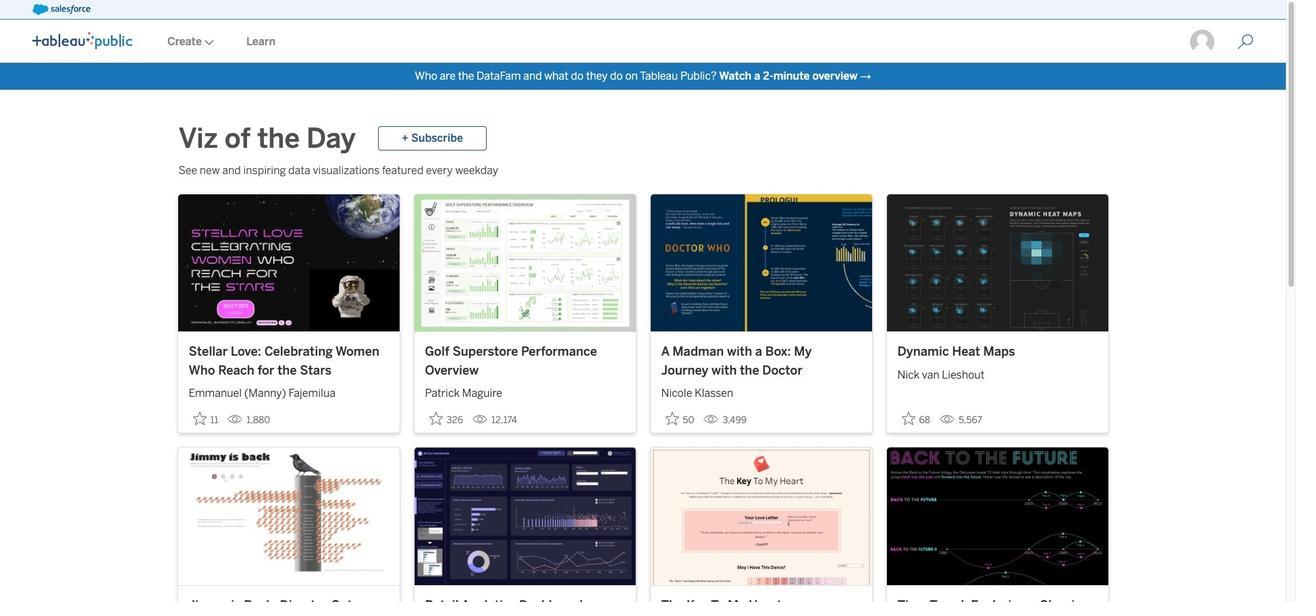 Task type: describe. For each thing, give the bounding box(es) containing it.
create image
[[202, 40, 214, 45]]

logo image
[[32, 32, 132, 49]]

2 add favorite button from the left
[[425, 408, 467, 430]]

go to search image
[[1221, 34, 1270, 50]]

4 add favorite button from the left
[[897, 408, 934, 430]]

2 add favorite image from the left
[[665, 412, 679, 425]]

add favorite image for third add favorite button from the right
[[429, 412, 442, 425]]

viz of the day heading
[[179, 119, 367, 157]]

add favorite image for 4th add favorite button from the left
[[901, 412, 915, 425]]



Task type: vqa. For each thing, say whether or not it's contained in the screenshot.
Make a copy image
no



Task type: locate. For each thing, give the bounding box(es) containing it.
workbook thumbnail image
[[178, 194, 399, 332], [414, 194, 636, 332], [650, 194, 872, 332], [887, 194, 1108, 332], [178, 448, 399, 585], [414, 448, 636, 585], [650, 448, 872, 585], [887, 448, 1108, 585]]

2 add favorite image from the left
[[901, 412, 915, 425]]

0 horizontal spatial add favorite image
[[193, 412, 206, 425]]

jacob.simon6557 image
[[1189, 28, 1216, 55]]

3 add favorite button from the left
[[661, 408, 698, 430]]

Add Favorite button
[[189, 408, 222, 430], [425, 408, 467, 430], [661, 408, 698, 430], [897, 408, 934, 430]]

add favorite image
[[429, 412, 442, 425], [901, 412, 915, 425]]

1 add favorite image from the left
[[429, 412, 442, 425]]

salesforce logo image
[[32, 4, 90, 15]]

0 horizontal spatial add favorite image
[[429, 412, 442, 425]]

1 add favorite button from the left
[[189, 408, 222, 430]]

1 add favorite image from the left
[[193, 412, 206, 425]]

add favorite image
[[193, 412, 206, 425], [665, 412, 679, 425]]

1 horizontal spatial add favorite image
[[901, 412, 915, 425]]

1 horizontal spatial add favorite image
[[665, 412, 679, 425]]



